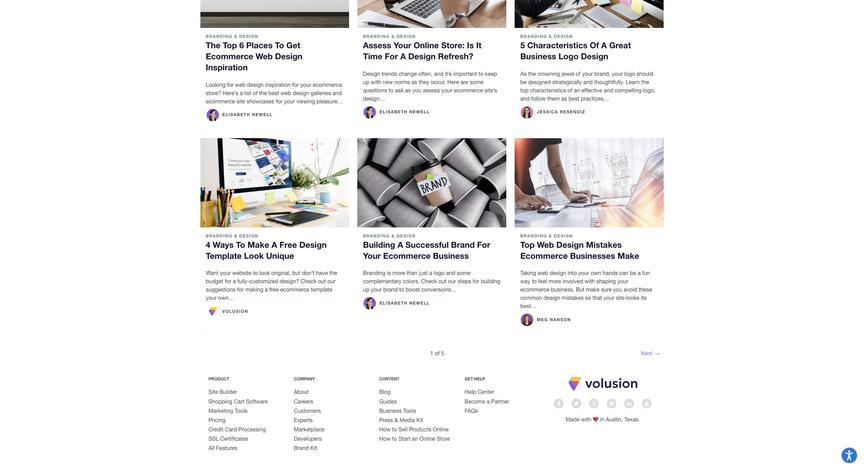 Task type: describe. For each thing, give the bounding box(es) containing it.
check inside branding is more than just a logo and some complementary colors. check out our steps for building up your brand to boost conversions…
[[421, 279, 437, 285]]

online inside branding & design assess your online store: is it time for a design refresh?
[[414, 40, 439, 50]]

press & media kit link
[[379, 418, 423, 424]]

and inside design trends change often, and it's important to keep up with new norms as they occur. here are some questions to ask as you assess your ecommerce site's design…
[[434, 71, 444, 77]]

site builder link
[[209, 389, 237, 396]]

elisabeth newell link for design
[[363, 106, 430, 119]]

heart image
[[593, 417, 599, 423]]

& for a
[[392, 234, 395, 239]]

4
[[206, 240, 210, 250]]

site inside 'looking for web design inspiration for your ecommerce store? here's a list of the best web design galleries and ecommerce site showcases for your viewing pleasure…'
[[237, 98, 245, 104]]

2 how from the top
[[379, 436, 391, 442]]

showcases
[[247, 98, 274, 104]]

about
[[294, 389, 309, 396]]

can
[[620, 270, 629, 277]]

brand,
[[595, 71, 611, 77]]

and down the top
[[521, 95, 530, 102]]

your left brand,
[[582, 71, 593, 77]]

web inside branding & design the top 6 places to get ecommerce web design inspiration
[[256, 52, 273, 61]]

marketing
[[209, 408, 233, 414]]

your down can at the right of the page
[[618, 279, 629, 285]]

a inside branding & design 5 characteristics of a great business logo design
[[602, 40, 607, 50]]

norms
[[395, 79, 410, 85]]

with inside taking web design into your own hands can be a fun way to feel more involved with shaping your ecommerce business. but make sure you avoid these common design mistakes so that your site looks its best…
[[585, 279, 595, 285]]

4 ways to make a free design template look unique image
[[200, 138, 349, 228]]

of down the strategically
[[568, 87, 573, 93]]

kit for brand
[[310, 446, 317, 452]]

here's
[[223, 90, 238, 96]]

1 vertical spatial web
[[281, 90, 291, 96]]

up inside branding is more than just a logo and some complementary colors. check out our steps for building up your brand to boost conversions…
[[363, 287, 370, 293]]

you inside design trends change often, and it's important to keep up with new norms as they occur. here are some questions to ask as you assess your ecommerce site's design…
[[413, 87, 422, 93]]

product
[[209, 377, 229, 382]]

nanson
[[550, 317, 571, 323]]

looks
[[627, 295, 640, 301]]

them
[[548, 95, 560, 102]]

places
[[246, 40, 273, 50]]

successful
[[406, 240, 449, 250]]

1 vertical spatial online
[[433, 427, 449, 433]]

kit for media
[[417, 418, 423, 424]]

design down business.
[[544, 295, 560, 301]]

your inside branding is more than just a logo and some complementary colors. check out our steps for building up your brand to boost conversions…
[[371, 287, 382, 293]]

elisabeth newell link for inspiration
[[206, 108, 273, 122]]

2 vertical spatial with
[[581, 417, 592, 423]]

a inside taking web design into your own hands can be a fun way to feel more involved with shaping your ecommerce business. but make sure you avoid these common design mistakes so that your site looks its best…
[[638, 270, 641, 277]]

ecommerce software by volusion image
[[567, 377, 639, 392]]

faqs
[[465, 408, 478, 414]]

ecommerce inside taking web design into your own hands can be a fun way to feel more involved with shaping your ecommerce business. but make sure you avoid these common design mistakes so that your site looks its best…
[[521, 287, 550, 293]]

0 vertical spatial as
[[412, 79, 417, 85]]

and inside branding is more than just a logo and some complementary colors. check out our steps for building up your brand to boost conversions…
[[446, 270, 456, 277]]

design left into
[[550, 270, 566, 277]]

elisabeth for design
[[380, 109, 408, 115]]

budget
[[206, 279, 223, 285]]

they
[[419, 79, 429, 85]]

elisabeth newell down boost
[[380, 301, 430, 306]]

your right into
[[579, 270, 589, 277]]

to inside branding is more than just a logo and some complementary colors. check out our steps for building up your brand to boost conversions…
[[399, 287, 404, 293]]

guides link
[[379, 399, 397, 405]]

jessica resendiz
[[537, 109, 586, 115]]

blog guides business tools press & media kit how to sell products online how to start an online store
[[379, 389, 450, 442]]

certificates
[[220, 436, 248, 442]]

pagination navigation
[[199, 346, 665, 361]]

developers
[[294, 436, 322, 442]]

to left "ask"
[[389, 87, 394, 93]]

just
[[419, 270, 428, 277]]

meg
[[537, 317, 548, 323]]

your inside design trends change often, and it's important to keep up with new norms as they occur. here are some questions to ask as you assess your ecommerce site's design…
[[442, 87, 452, 93]]

assess your online store: is it time for a design refresh? image
[[358, 0, 507, 28]]

assess
[[423, 87, 440, 93]]

your up viewing
[[301, 82, 311, 88]]

to left start
[[392, 436, 397, 442]]

follow volusion on linkedin image
[[627, 401, 632, 407]]

a left "free"
[[265, 287, 268, 293]]

help center become a partner faqs
[[465, 389, 509, 414]]

the inside 'looking for web design inspiration for your ecommerce store? here's a list of the best web design galleries and ecommerce site showcases for your viewing pleasure…'
[[259, 90, 267, 96]]

building
[[481, 279, 501, 285]]

to left the keep
[[479, 71, 484, 77]]

newell down boost
[[410, 301, 430, 306]]

about link
[[294, 389, 309, 396]]

the inside want your website to look original, but don't have the budget for a fully-customized design? check out our suggestions for making a free ecommerce template your own…
[[330, 270, 337, 277]]

5 characteristics of a great business logo design image
[[515, 0, 664, 28]]

logo
[[559, 52, 579, 61]]

jessica
[[537, 109, 558, 115]]

feel
[[538, 279, 547, 285]]

for inside branding & design assess your online store: is it time for a design refresh?
[[385, 52, 398, 61]]

brand kit link
[[294, 446, 317, 452]]

pleasure…
[[317, 98, 343, 104]]

elisabeth newell link down brand
[[363, 297, 430, 311]]

elisabeth down brand
[[380, 301, 408, 306]]

store
[[437, 436, 450, 442]]

customers link
[[294, 408, 321, 414]]

logo inside branding is more than just a logo and some complementary colors. check out our steps for building up your brand to boost conversions…
[[434, 270, 445, 277]]

made with
[[566, 417, 593, 423]]

0 vertical spatial web
[[235, 82, 246, 88]]

up inside design trends change often, and it's important to keep up with new norms as they occur. here are some questions to ask as you assess your ecommerce site's design…
[[363, 79, 370, 85]]

more inside taking web design into your own hands can be a fun way to feel more involved with shaping your ecommerce business. but make sure you avoid these common design mistakes so that your site looks its best…
[[549, 279, 561, 285]]

6
[[239, 40, 244, 50]]

don't
[[302, 270, 315, 277]]

a inside 'looking for web design inspiration for your ecommerce store? here's a list of the best web design galleries and ecommerce site showcases for your viewing pleasure…'
[[240, 90, 243, 96]]

way
[[521, 279, 530, 285]]

change
[[399, 71, 417, 77]]

& for characteristics
[[549, 34, 552, 39]]

experts link
[[294, 418, 313, 424]]

to left the sell at bottom
[[392, 427, 397, 433]]

meg nanson
[[537, 317, 571, 323]]

processing
[[239, 427, 266, 433]]

avoid
[[624, 287, 637, 293]]

to inside "branding & design 4 ways to make a free design template look unique"
[[236, 240, 245, 250]]

pricing link
[[209, 418, 226, 424]]

branding for the top 6 places to get ecommerce web design inspiration
[[206, 34, 233, 39]]

made
[[566, 417, 580, 423]]

shopping
[[209, 399, 232, 405]]

a inside "branding & design 4 ways to make a free design template look unique"
[[272, 240, 277, 250]]

template
[[206, 251, 242, 261]]

out inside want your website to look original, but don't have the budget for a fully-customized design? check out our suggestions for making a free ecommerce template your own…
[[318, 279, 326, 285]]

careers
[[294, 399, 313, 405]]

want
[[206, 270, 219, 277]]

be inside taking web design into your own hands can be a fun way to feel more involved with shaping your ecommerce business. but make sure you avoid these common design mistakes so that your site looks its best…
[[630, 270, 636, 277]]

0 vertical spatial help
[[474, 377, 485, 382]]

inspiration
[[265, 82, 291, 88]]

branding for building a successful brand for your ecommerce business
[[363, 234, 390, 239]]

business inside branding & design building a successful brand for your ecommerce business
[[433, 251, 469, 261]]

ways
[[213, 240, 234, 250]]

your inside branding & design assess your online store: is it time for a design refresh?
[[394, 40, 412, 50]]

it's
[[445, 71, 452, 77]]

1 vertical spatial get
[[465, 377, 473, 382]]

elisabeth newell for inspiration
[[222, 112, 273, 117]]

for inside branding & design building a successful brand for your ecommerce business
[[477, 240, 490, 250]]

best…
[[521, 303, 537, 310]]

all
[[209, 446, 215, 452]]

the
[[206, 40, 221, 50]]

follow volusion on instagram image
[[592, 401, 597, 407]]

design inside design trends change often, and it's important to keep up with new norms as they occur. here are some questions to ask as you assess your ecommerce site's design…
[[363, 71, 380, 77]]

branding inside branding is more than just a logo and some complementary colors. check out our steps for building up your brand to boost conversions…
[[363, 270, 386, 277]]

design?
[[280, 279, 299, 285]]

brand for for
[[451, 240, 475, 250]]

complementary
[[363, 279, 402, 285]]

that
[[593, 295, 602, 301]]

open accessibe: accessibility options, statement and help image
[[846, 451, 854, 461]]

your up thoughtfully.
[[612, 71, 623, 77]]

thoughtfully.
[[594, 79, 625, 85]]

developers link
[[294, 436, 322, 442]]

more inside branding is more than just a logo and some complementary colors. check out our steps for building up your brand to boost conversions…
[[393, 270, 405, 277]]

help center link
[[465, 389, 494, 396]]

branding & design assess your online store: is it time for a design refresh?
[[363, 34, 482, 61]]

a inside branding & design assess your online store: is it time for a design refresh?
[[400, 52, 406, 61]]

austin,
[[606, 417, 623, 423]]

web inside branding & design top web design mistakes ecommerce businesses make
[[537, 240, 554, 250]]

to inside taking web design into your own hands can be a fun way to feel more involved with shaping your ecommerce business. but make sure you avoid these common design mistakes so that your site looks its best…
[[532, 279, 537, 285]]

fully-
[[238, 279, 250, 285]]

1 of 5
[[430, 351, 444, 357]]

mistakes
[[562, 295, 584, 301]]

top inside branding & design the top 6 places to get ecommerce web design inspiration
[[223, 40, 237, 50]]

next
[[641, 351, 653, 357]]

out inside branding is more than just a logo and some complementary colors. check out our steps for building up your brand to boost conversions…
[[439, 279, 447, 285]]

an inside the as the crowning jewel of your brand, your logo should be designed strategically and thoughtfully. learn the top characteristics of an effective and compelling logo, and follow them as best practices…
[[574, 87, 580, 93]]

tools inside blog guides business tools press & media kit how to sell products online how to start an online store
[[403, 408, 416, 414]]

designed
[[528, 79, 551, 85]]

5 inside the pagination navigation
[[441, 351, 444, 357]]

follow
[[531, 95, 546, 102]]

the top 6 places to get ecommerce web design inspiration image
[[200, 0, 349, 28]]

builder
[[220, 389, 237, 396]]

suggestions
[[206, 287, 236, 293]]

steps
[[458, 279, 471, 285]]

1 how from the top
[[379, 427, 391, 433]]

branding & design 4 ways to make a free design template look unique
[[206, 234, 327, 261]]



Task type: locate. For each thing, give the bounding box(es) containing it.
0 horizontal spatial web
[[235, 82, 246, 88]]

1 up from the top
[[363, 79, 370, 85]]

ssl
[[209, 436, 219, 442]]

our inside branding is more than just a logo and some complementary colors. check out our steps for building up your brand to boost conversions…
[[448, 279, 456, 285]]

web up 'list'
[[235, 82, 246, 88]]

business down guides at the bottom left
[[379, 408, 402, 414]]

up up questions on the left
[[363, 79, 370, 85]]

top up taking
[[521, 240, 535, 250]]

2 horizontal spatial business
[[521, 52, 556, 61]]

1 horizontal spatial kit
[[417, 418, 423, 424]]

as inside the as the crowning jewel of your brand, your logo should be designed strategically and thoughtfully. learn the top characteristics of an effective and compelling logo, and follow them as best practices…
[[562, 95, 567, 102]]

want your website to look original, but don't have the budget for a fully-customized design? check out our suggestions for making a free ecommerce template your own…
[[206, 270, 337, 301]]

a left fully-
[[233, 279, 236, 285]]

business tools link
[[379, 408, 416, 414]]

inspiration
[[206, 63, 248, 72]]

make inside branding & design top web design mistakes ecommerce businesses make
[[618, 251, 640, 261]]

of right 'list'
[[253, 90, 258, 96]]

0 horizontal spatial business
[[379, 408, 402, 414]]

1 horizontal spatial site
[[616, 295, 625, 301]]

web up feel
[[538, 270, 548, 277]]

0 vertical spatial business
[[521, 52, 556, 61]]

2 vertical spatial web
[[538, 270, 548, 277]]

and up occur.
[[434, 71, 444, 77]]

get right places
[[287, 40, 300, 50]]

design trends change often, and it's important to keep up with new norms as they occur. here are some questions to ask as you assess your ecommerce site's design…
[[363, 71, 497, 102]]

as
[[521, 71, 527, 77]]

up down complementary
[[363, 287, 370, 293]]

1 horizontal spatial an
[[574, 87, 580, 93]]

important
[[454, 71, 477, 77]]

5 up as
[[521, 40, 525, 50]]

start
[[399, 436, 411, 442]]

with
[[371, 79, 381, 85], [585, 279, 595, 285], [581, 417, 592, 423]]

best inside 'looking for web design inspiration for your ecommerce store? here's a list of the best web design galleries and ecommerce site showcases for your viewing pleasure…'
[[269, 90, 279, 96]]

0 horizontal spatial be
[[521, 79, 527, 85]]

a left fun
[[638, 270, 641, 277]]

1 vertical spatial logo
[[434, 270, 445, 277]]

branding inside branding & design the top 6 places to get ecommerce web design inspiration
[[206, 34, 233, 39]]

an inside blog guides business tools press & media kit how to sell products online how to start an online store
[[412, 436, 418, 442]]

2 vertical spatial as
[[562, 95, 567, 102]]

&
[[234, 34, 238, 39], [392, 34, 395, 39], [549, 34, 552, 39], [234, 234, 238, 239], [392, 234, 395, 239], [549, 234, 552, 239], [395, 418, 398, 424]]

1 horizontal spatial web
[[537, 240, 554, 250]]

be inside the as the crowning jewel of your brand, your logo should be designed strategically and thoughtfully. learn the top characteristics of an effective and compelling logo, and follow them as best practices…
[[521, 79, 527, 85]]

a inside branding & design building a successful brand for your ecommerce business
[[398, 240, 403, 250]]

about careers customers experts marketplace developers brand kit
[[294, 389, 325, 452]]

1 tools from the left
[[235, 408, 248, 414]]

0 vertical spatial get
[[287, 40, 300, 50]]

as right them
[[562, 95, 567, 102]]

1 vertical spatial make
[[618, 251, 640, 261]]

1 horizontal spatial your
[[394, 40, 412, 50]]

our down have
[[328, 279, 336, 285]]

ecommerce inside branding & design the top 6 places to get ecommerce web design inspiration
[[206, 52, 253, 61]]

a inside branding is more than just a logo and some complementary colors. check out our steps for building up your brand to boost conversions…
[[429, 270, 432, 277]]

2 tools from the left
[[403, 408, 416, 414]]

tools down cart
[[235, 408, 248, 414]]

design inside branding & design building a successful brand for your ecommerce business
[[397, 234, 416, 239]]

have
[[316, 270, 328, 277]]

1 vertical spatial web
[[537, 240, 554, 250]]

list
[[244, 90, 251, 96]]

building a successful brand for your ecommerce business image
[[358, 138, 507, 228]]

& for top
[[234, 34, 238, 39]]

mistakes
[[586, 240, 622, 250]]

our left steps
[[448, 279, 456, 285]]

than
[[407, 270, 418, 277]]

center
[[478, 389, 494, 396]]

logo right just
[[434, 270, 445, 277]]

2 horizontal spatial as
[[562, 95, 567, 102]]

0 horizontal spatial an
[[412, 436, 418, 442]]

unique
[[266, 251, 294, 261]]

ask
[[395, 87, 404, 93]]

online left store:
[[414, 40, 439, 50]]

boost
[[406, 287, 420, 293]]

to left 'look'
[[253, 270, 258, 277]]

1 vertical spatial how
[[379, 436, 391, 442]]

web down inspiration at the left top of page
[[281, 90, 291, 96]]

follow volusion on twitter image
[[574, 401, 579, 407]]

1 horizontal spatial logo
[[625, 71, 635, 77]]

0 horizontal spatial web
[[256, 52, 273, 61]]

& for your
[[392, 34, 395, 39]]

a up change
[[400, 52, 406, 61]]

ecommerce down the store?
[[206, 98, 235, 104]]

tools up the media
[[403, 408, 416, 414]]

your
[[582, 71, 593, 77], [612, 71, 623, 77], [301, 82, 311, 88], [442, 87, 452, 93], [284, 98, 295, 104], [220, 270, 231, 277], [579, 270, 589, 277], [618, 279, 629, 285], [371, 287, 382, 293], [206, 295, 217, 301], [604, 295, 615, 301]]

0 horizontal spatial check
[[301, 279, 317, 285]]

0 horizontal spatial kit
[[310, 446, 317, 452]]

your inside branding & design building a successful brand for your ecommerce business
[[363, 251, 381, 261]]

newell down assess
[[410, 109, 430, 115]]

1 horizontal spatial get
[[465, 377, 473, 382]]

hands
[[603, 270, 618, 277]]

top inside branding & design top web design mistakes ecommerce businesses make
[[521, 240, 535, 250]]

some inside design trends change often, and it's important to keep up with new norms as they occur. here are some questions to ask as you assess your ecommerce site's design…
[[470, 79, 484, 85]]

best up resendiz at the right of page
[[569, 95, 580, 102]]

1 horizontal spatial best
[[569, 95, 580, 102]]

out
[[318, 279, 326, 285], [439, 279, 447, 285]]

0 horizontal spatial site
[[237, 98, 245, 104]]

0 vertical spatial online
[[414, 40, 439, 50]]

volusion
[[222, 309, 248, 314]]

all features link
[[209, 446, 238, 452]]

follow volusion on facebook image
[[557, 401, 561, 407]]

0 vertical spatial top
[[223, 40, 237, 50]]

1 vertical spatial some
[[457, 270, 471, 277]]

to right places
[[275, 40, 284, 50]]

and up pleasure…
[[333, 90, 342, 96]]

0 vertical spatial be
[[521, 79, 527, 85]]

branding inside "branding & design 4 ways to make a free design template look unique"
[[206, 234, 233, 239]]

1 horizontal spatial as
[[412, 79, 417, 85]]

make
[[248, 240, 269, 250], [618, 251, 640, 261]]

5 inside branding & design 5 characteristics of a great business logo design
[[521, 40, 525, 50]]

conversions…
[[421, 287, 457, 293]]

1 horizontal spatial more
[[549, 279, 561, 285]]

refresh?
[[438, 52, 473, 61]]

1 horizontal spatial our
[[448, 279, 456, 285]]

best down inspiration at the left top of page
[[269, 90, 279, 96]]

2 vertical spatial business
[[379, 408, 402, 414]]

0 vertical spatial 5
[[521, 40, 525, 50]]

your down suggestions
[[206, 295, 217, 301]]

you
[[413, 87, 422, 93], [613, 287, 622, 293]]

to
[[275, 40, 284, 50], [479, 71, 484, 77], [389, 87, 394, 93], [236, 240, 245, 250], [253, 270, 258, 277], [532, 279, 537, 285], [399, 287, 404, 293], [392, 427, 397, 433], [392, 436, 397, 442]]

0 horizontal spatial our
[[328, 279, 336, 285]]

often,
[[419, 71, 433, 77]]

sell
[[399, 427, 408, 433]]

top web design mistakes ecommerce businesses make image
[[515, 138, 664, 228]]

newell for inspiration
[[252, 112, 273, 117]]

check inside want your website to look original, but don't have the budget for a fully-customized design? check out our suggestions for making a free ecommerce template your own…
[[301, 279, 317, 285]]

0 vertical spatial your
[[394, 40, 412, 50]]

assess
[[363, 40, 391, 50]]

web inside taking web design into your own hands can be a fun way to feel more involved with shaping your ecommerce business. but make sure you avoid these common design mistakes so that your site looks its best…
[[538, 270, 548, 277]]

out up conversions…
[[439, 279, 447, 285]]

of inside branding & design 5 characteristics of a great business logo design
[[590, 40, 599, 50]]

and up effective
[[584, 79, 593, 85]]

1 vertical spatial an
[[412, 436, 418, 442]]

business.
[[551, 287, 575, 293]]

help up become
[[465, 389, 476, 396]]

make inside "branding & design 4 ways to make a free design template look unique"
[[248, 240, 269, 250]]

1 vertical spatial as
[[405, 87, 411, 93]]

brand inside the about careers customers experts marketplace developers brand kit
[[294, 446, 309, 452]]

ecommerce up the galleries
[[313, 82, 342, 88]]

ecommerce up common
[[521, 287, 550, 293]]

compelling
[[615, 87, 642, 93]]

& inside branding & design top web design mistakes ecommerce businesses make
[[549, 234, 552, 239]]

effective
[[582, 87, 602, 93]]

marketplace
[[294, 427, 325, 433]]

content
[[379, 377, 400, 382]]

ecommerce inside design trends change often, and it's important to keep up with new norms as they occur. here are some questions to ask as you assess your ecommerce site's design…
[[454, 87, 483, 93]]

a left 'list'
[[240, 90, 243, 96]]

1 vertical spatial business
[[433, 251, 469, 261]]

2 our from the left
[[448, 279, 456, 285]]

strategically
[[553, 79, 582, 85]]

check down just
[[421, 279, 437, 285]]

0 vertical spatial an
[[574, 87, 580, 93]]

1 vertical spatial kit
[[310, 446, 317, 452]]

of right jewel
[[576, 71, 581, 77]]

2 up from the top
[[363, 287, 370, 293]]

you inside taking web design into your own hands can be a fun way to feel more involved with shaping your ecommerce business. but make sure you avoid these common design mistakes so that your site looks its best…
[[613, 287, 622, 293]]

taking
[[521, 270, 536, 277]]

as the crowning jewel of your brand, your logo should be designed strategically and thoughtfully. learn the top characteristics of an effective and compelling logo, and follow them as best practices…
[[521, 71, 656, 102]]

be
[[521, 79, 527, 85], [630, 270, 636, 277]]

tools inside site builder shopping cart software marketing tools pricing credit card processing ssl certificates all features
[[235, 408, 248, 414]]

some up steps
[[457, 270, 471, 277]]

1 vertical spatial help
[[465, 389, 476, 396]]

involved
[[563, 279, 583, 285]]

guides
[[379, 399, 397, 405]]

logo up 'learn'
[[625, 71, 635, 77]]

a inside help center become a partner faqs
[[487, 399, 490, 405]]

ecommerce down are in the right of the page
[[454, 87, 483, 93]]

site inside taking web design into your own hands can be a fun way to feel more involved with shaping your ecommerce business. but make sure you avoid these common design mistakes so that your site looks its best…
[[616, 295, 625, 301]]

own
[[591, 270, 601, 277]]

1 vertical spatial you
[[613, 287, 622, 293]]

kit down developers
[[310, 446, 317, 452]]

elisabeth newell down "ask"
[[380, 109, 430, 115]]

1 vertical spatial your
[[363, 251, 381, 261]]

kit
[[417, 418, 423, 424], [310, 446, 317, 452]]

follow volusion on youtube image
[[645, 401, 649, 407]]

with inside design trends change often, and it's important to keep up with new norms as they occur. here are some questions to ask as you assess your ecommerce site's design…
[[371, 79, 381, 85]]

elisabeth newell down showcases
[[222, 112, 273, 117]]

2 check from the left
[[421, 279, 437, 285]]

2 vertical spatial online
[[420, 436, 435, 442]]

follow volusion on pinterest image
[[609, 401, 614, 407]]

the down should
[[642, 79, 649, 85]]

1 vertical spatial more
[[549, 279, 561, 285]]

help up help center link
[[474, 377, 485, 382]]

building
[[363, 240, 395, 250]]

branding for assess your online store: is it time for a design refresh?
[[363, 34, 390, 39]]

1 horizontal spatial 5
[[521, 40, 525, 50]]

credit
[[209, 427, 224, 433]]

design up viewing
[[293, 90, 309, 96]]

0 vertical spatial site
[[237, 98, 245, 104]]

ecommerce down design?
[[280, 287, 309, 293]]

0 horizontal spatial best
[[269, 90, 279, 96]]

branding & design the top 6 places to get ecommerce web design inspiration
[[206, 34, 303, 72]]

1 horizontal spatial web
[[281, 90, 291, 96]]

more up business.
[[549, 279, 561, 285]]

newell for design
[[410, 109, 430, 115]]

site left looks
[[616, 295, 625, 301]]

branding for top web design mistakes ecommerce businesses make
[[521, 234, 547, 239]]

site
[[209, 389, 218, 396]]

some inside branding is more than just a logo and some complementary colors. check out our steps for building up your brand to boost conversions…
[[457, 270, 471, 277]]

are
[[461, 79, 468, 85]]

top
[[521, 87, 529, 93]]

faqs link
[[465, 408, 478, 414]]

1 horizontal spatial tools
[[403, 408, 416, 414]]

you right sure
[[613, 287, 622, 293]]

get inside branding & design the top 6 places to get ecommerce web design inspiration
[[287, 40, 300, 50]]

marketplace link
[[294, 427, 325, 433]]

of inside the pagination navigation
[[435, 351, 440, 357]]

0 horizontal spatial you
[[413, 87, 422, 93]]

& inside branding & design the top 6 places to get ecommerce web design inspiration
[[234, 34, 238, 39]]

kit inside the about careers customers experts marketplace developers brand kit
[[310, 446, 317, 452]]

0 horizontal spatial top
[[223, 40, 237, 50]]

2 out from the left
[[439, 279, 447, 285]]

of inside 'looking for web design inspiration for your ecommerce store? here's a list of the best web design galleries and ecommerce site showcases for your viewing pleasure…'
[[253, 90, 258, 96]]

new
[[383, 79, 393, 85]]

to inside branding & design the top 6 places to get ecommerce web design inspiration
[[275, 40, 284, 50]]

kit up products
[[417, 418, 423, 424]]

& inside branding & design assess your online store: is it time for a design refresh?
[[392, 34, 395, 39]]

brand inside branding & design building a successful brand for your ecommerce business
[[451, 240, 475, 250]]

1 horizontal spatial make
[[618, 251, 640, 261]]

and down thoughtfully.
[[604, 87, 613, 93]]

is
[[387, 270, 391, 277]]

& for web
[[549, 234, 552, 239]]

of left great
[[590, 40, 599, 50]]

make up look
[[248, 240, 269, 250]]

branding & design top web design mistakes ecommerce businesses make
[[521, 234, 640, 261]]

an down how to sell products online link
[[412, 436, 418, 442]]

1 horizontal spatial out
[[439, 279, 447, 285]]

free
[[269, 287, 279, 293]]

to left boost
[[399, 287, 404, 293]]

card
[[225, 427, 237, 433]]

1 our from the left
[[328, 279, 336, 285]]

1 horizontal spatial brand
[[451, 240, 475, 250]]

1 horizontal spatial top
[[521, 240, 535, 250]]

trends
[[382, 71, 397, 77]]

elisabeth down "ask"
[[380, 109, 408, 115]]

volusion link
[[206, 305, 248, 319]]

0 horizontal spatial make
[[248, 240, 269, 250]]

best inside the as the crowning jewel of your brand, your logo should be designed strategically and thoughtfully. learn the top characteristics of an effective and compelling logo, and follow them as best practices…
[[569, 95, 580, 102]]

design up 'list'
[[247, 82, 264, 88]]

your left viewing
[[284, 98, 295, 104]]

online down products
[[420, 436, 435, 442]]

newell down showcases
[[252, 112, 273, 117]]

the right as
[[528, 71, 536, 77]]

0 vertical spatial kit
[[417, 418, 423, 424]]

logo,
[[643, 87, 656, 93]]

1 horizontal spatial business
[[433, 251, 469, 261]]

as left they
[[412, 79, 417, 85]]

ecommerce inside branding & design top web design mistakes ecommerce businesses make
[[521, 251, 568, 261]]

branding for 5 characteristics of a great business logo design
[[521, 34, 547, 39]]

1 horizontal spatial check
[[421, 279, 437, 285]]

0 horizontal spatial more
[[393, 270, 405, 277]]

& for ways
[[234, 234, 238, 239]]

0 horizontal spatial tools
[[235, 408, 248, 414]]

business up crowning
[[521, 52, 556, 61]]

more right is
[[393, 270, 405, 277]]

1 vertical spatial be
[[630, 270, 636, 277]]

to up look
[[236, 240, 245, 250]]

ecommerce for a
[[383, 251, 431, 261]]

& inside branding & design 5 characteristics of a great business logo design
[[549, 34, 552, 39]]

some right are in the right of the page
[[470, 79, 484, 85]]

help
[[474, 377, 485, 382], [465, 389, 476, 396]]

2 horizontal spatial ecommerce
[[521, 251, 568, 261]]

your down here
[[442, 87, 452, 93]]

branding inside branding & design top web design mistakes ecommerce businesses make
[[521, 234, 547, 239]]

characteristics
[[527, 40, 588, 50]]

1 vertical spatial up
[[363, 287, 370, 293]]

look
[[260, 270, 270, 277]]

business inside blog guides business tools press & media kit how to sell products online how to start an online store
[[379, 408, 402, 414]]

ecommerce inside want your website to look original, but don't have the budget for a fully-customized design? check out our suggestions for making a free ecommerce template your own…
[[280, 287, 309, 293]]

0 horizontal spatial out
[[318, 279, 326, 285]]

1 horizontal spatial you
[[613, 287, 622, 293]]

and inside 'looking for web design inspiration for your ecommerce store? here's a list of the best web design galleries and ecommerce site showcases for your viewing pleasure…'
[[333, 90, 342, 96]]

an down the strategically
[[574, 87, 580, 93]]

kit inside blog guides business tools press & media kit how to sell products online how to start an online store
[[417, 418, 423, 424]]

site down 'list'
[[237, 98, 245, 104]]

0 vertical spatial how
[[379, 427, 391, 433]]

0 vertical spatial make
[[248, 240, 269, 250]]

ssl certificates link
[[209, 436, 248, 442]]

1 vertical spatial 5
[[441, 351, 444, 357]]

elisabeth for inspiration
[[222, 112, 250, 117]]

careers link
[[294, 399, 313, 405]]

marketing tools link
[[209, 408, 248, 414]]

design
[[239, 34, 259, 39], [397, 34, 416, 39], [554, 34, 573, 39], [275, 52, 303, 61], [408, 52, 436, 61], [581, 52, 609, 61], [363, 71, 380, 77], [239, 234, 259, 239], [397, 234, 416, 239], [554, 234, 573, 239], [299, 240, 327, 250], [557, 240, 584, 250]]

your right want
[[220, 270, 231, 277]]

a left great
[[602, 40, 607, 50]]

ecommerce up taking
[[521, 251, 568, 261]]

design…
[[363, 95, 385, 102]]

the right have
[[330, 270, 337, 277]]

business inside branding & design 5 characteristics of a great business logo design
[[521, 52, 556, 61]]

ecommerce
[[313, 82, 342, 88], [454, 87, 483, 93], [206, 98, 235, 104], [280, 287, 309, 293], [521, 287, 550, 293]]

become
[[465, 399, 485, 405]]

top
[[223, 40, 237, 50], [521, 240, 535, 250]]

branding inside branding & design 5 characteristics of a great business logo design
[[521, 34, 547, 39]]

with up make
[[585, 279, 595, 285]]

branding inside branding & design assess your online store: is it time for a design refresh?
[[363, 34, 390, 39]]

our
[[328, 279, 336, 285], [448, 279, 456, 285]]

media
[[400, 418, 415, 424]]

our inside want your website to look original, but don't have the budget for a fully-customized design? check out our suggestions for making a free ecommerce template your own…
[[328, 279, 336, 285]]

brand for kit
[[294, 446, 309, 452]]

0 horizontal spatial brand
[[294, 446, 309, 452]]

1 vertical spatial site
[[616, 295, 625, 301]]

a down the center
[[487, 399, 490, 405]]

0 vertical spatial you
[[413, 87, 422, 93]]

& inside blog guides business tools press & media kit how to sell products online how to start an online store
[[395, 418, 398, 424]]

0 vertical spatial web
[[256, 52, 273, 61]]

& inside "branding & design 4 ways to make a free design template look unique"
[[234, 234, 238, 239]]

the up showcases
[[259, 90, 267, 96]]

0 vertical spatial more
[[393, 270, 405, 277]]

& inside branding & design building a successful brand for your ecommerce business
[[392, 234, 395, 239]]

1 out from the left
[[318, 279, 326, 285]]

0 horizontal spatial logo
[[434, 270, 445, 277]]

1 horizontal spatial ecommerce
[[383, 251, 431, 261]]

for inside branding is more than just a logo and some complementary colors. check out our steps for building up your brand to boost conversions…
[[473, 279, 479, 285]]

get
[[287, 40, 300, 50], [465, 377, 473, 382]]

to left feel
[[532, 279, 537, 285]]

a right building
[[398, 240, 403, 250]]

0 horizontal spatial ecommerce
[[206, 52, 253, 61]]

0 horizontal spatial 5
[[441, 351, 444, 357]]

store:
[[441, 40, 465, 50]]

1 vertical spatial brand
[[294, 446, 309, 452]]

1 vertical spatial top
[[521, 240, 535, 250]]

cart
[[234, 399, 245, 405]]

1 horizontal spatial be
[[630, 270, 636, 277]]

elisabeth newell link down "ask"
[[363, 106, 430, 119]]

0 vertical spatial logo
[[625, 71, 635, 77]]

1 check from the left
[[301, 279, 317, 285]]

ecommerce up 'inspiration'
[[206, 52, 253, 61]]

be down as
[[521, 79, 527, 85]]

0 vertical spatial with
[[371, 79, 381, 85]]

0 horizontal spatial your
[[363, 251, 381, 261]]

your right assess
[[394, 40, 412, 50]]

elisabeth newell for design
[[380, 109, 430, 115]]

be right can at the right of the page
[[630, 270, 636, 277]]

1 vertical spatial with
[[585, 279, 595, 285]]

design
[[247, 82, 264, 88], [293, 90, 309, 96], [550, 270, 566, 277], [544, 295, 560, 301]]

0 vertical spatial brand
[[451, 240, 475, 250]]

top left 6
[[223, 40, 237, 50]]

elisabeth newell link down 'list'
[[206, 108, 273, 122]]

help inside help center become a partner faqs
[[465, 389, 476, 396]]

0 horizontal spatial as
[[405, 87, 411, 93]]

business down successful
[[433, 251, 469, 261]]

get up help center link
[[465, 377, 473, 382]]

online up store
[[433, 427, 449, 433]]

0 horizontal spatial get
[[287, 40, 300, 50]]

logo inside the as the crowning jewel of your brand, your logo should be designed strategically and thoughtfully. learn the top characteristics of an effective and compelling logo, and follow them as best practices…
[[625, 71, 635, 77]]

blog link
[[379, 389, 391, 396]]

to inside want your website to look original, but don't have the budget for a fully-customized design? check out our suggestions for making a free ecommerce template your own…
[[253, 270, 258, 277]]

a right just
[[429, 270, 432, 277]]

branding for 4 ways to make a free design template look unique
[[206, 234, 233, 239]]

ecommerce for top
[[206, 52, 253, 61]]

2 horizontal spatial web
[[538, 270, 548, 277]]

as right "ask"
[[405, 87, 411, 93]]

ecommerce inside branding & design building a successful brand for your ecommerce business
[[383, 251, 431, 261]]

press
[[379, 418, 393, 424]]

in
[[600, 417, 605, 423]]

branding inside branding & design building a successful brand for your ecommerce business
[[363, 234, 390, 239]]

0 vertical spatial some
[[470, 79, 484, 85]]

it
[[476, 40, 482, 50]]

your down sure
[[604, 295, 615, 301]]



Task type: vqa. For each thing, say whether or not it's contained in the screenshot.
TO within Taking Web Design Into Your Own Hands Can Be A Fun Way To Feel More Involved With Shaping Your Ecommerce Business. But Make Sure You Avoid These Common Design Mistakes So That Your Site Looks Its Best…
yes



